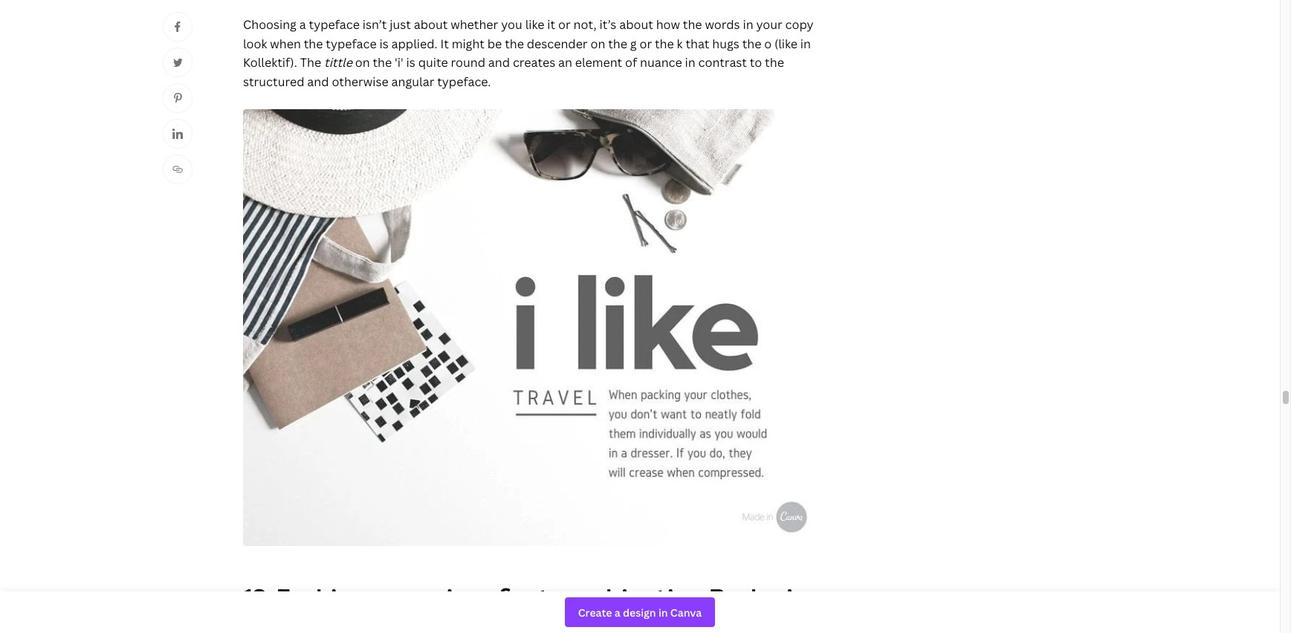 Task type: describe. For each thing, give the bounding box(es) containing it.
0 vertical spatial in
[[743, 16, 753, 33]]

a
[[299, 16, 306, 33]]

whether
[[451, 16, 498, 33]]

is inside on the 'i' is quite round and creates an element of nuance in contrast to the structured and otherwise angular typeface.
[[406, 54, 415, 71]]

+
[[798, 581, 810, 613]]

on inside on the 'i' is quite round and creates an element of nuance in contrast to the structured and otherwise angular typeface.
[[355, 54, 370, 71]]

your
[[756, 16, 783, 33]]

not,
[[574, 16, 597, 33]]

it's
[[599, 16, 617, 33]]

o
[[764, 35, 772, 52]]

magazines
[[372, 581, 494, 613]]

the up the
[[304, 35, 323, 52]]

angular
[[391, 73, 434, 90]]

nuance
[[640, 54, 682, 71]]

font
[[499, 581, 550, 613]]

that
[[686, 35, 710, 52]]

copy
[[785, 16, 814, 33]]

1 vertical spatial and
[[307, 73, 329, 90]]

quite
[[418, 54, 448, 71]]

(like
[[775, 35, 798, 52]]

tittle
[[321, 54, 355, 71]]

be
[[487, 35, 502, 52]]

19.
[[243, 581, 272, 613]]

19. fashion magazines font combination:bodoni + montserrat
[[243, 581, 810, 633]]

g
[[630, 35, 637, 52]]

1 about from the left
[[414, 16, 448, 33]]

descender
[[527, 35, 588, 52]]

the left 'i'
[[373, 54, 392, 71]]

like
[[525, 16, 545, 33]]

creates
[[513, 54, 555, 71]]

element
[[575, 54, 622, 71]]

is inside the choosing a typeface isn't just about whether you like it or not, it's about how the words in your copy look when the typeface is applied. it might be the descender on the g or the k that hugs the o (like in kollektif). the
[[380, 35, 389, 52]]

how
[[656, 16, 680, 33]]

round
[[451, 54, 485, 71]]

just
[[390, 16, 411, 33]]

might
[[452, 35, 485, 52]]

0 vertical spatial or
[[558, 16, 571, 33]]



Task type: vqa. For each thing, say whether or not it's contained in the screenshot.
beautiful
no



Task type: locate. For each thing, give the bounding box(es) containing it.
0 horizontal spatial about
[[414, 16, 448, 33]]

2 horizontal spatial in
[[801, 35, 811, 52]]

fashion
[[276, 581, 367, 613]]

and down the
[[307, 73, 329, 90]]

combination:bodoni
[[555, 581, 793, 613]]

choosing a typeface isn't just about whether you like it or not, it's about how the words in your copy look when the typeface is applied. it might be the descender on the g or the k that hugs the o (like in kollektif). the
[[243, 16, 814, 71]]

k
[[677, 35, 683, 52]]

on
[[591, 35, 605, 52], [355, 54, 370, 71]]

words
[[705, 16, 740, 33]]

1 horizontal spatial on
[[591, 35, 605, 52]]

in inside on the 'i' is quite round and creates an element of nuance in contrast to the structured and otherwise angular typeface.
[[685, 54, 696, 71]]

0 horizontal spatial or
[[558, 16, 571, 33]]

on up otherwise at left
[[355, 54, 370, 71]]

isn't
[[363, 16, 387, 33]]

look
[[243, 35, 267, 52]]

1 horizontal spatial and
[[488, 54, 510, 71]]

typeface up tittle
[[326, 35, 377, 52]]

0 vertical spatial and
[[488, 54, 510, 71]]

it
[[547, 16, 555, 33]]

1 horizontal spatial in
[[743, 16, 753, 33]]

you
[[501, 16, 522, 33]]

in down the that
[[685, 54, 696, 71]]

it
[[440, 35, 449, 52]]

an
[[558, 54, 572, 71]]

the
[[300, 54, 321, 71]]

the right to
[[765, 54, 784, 71]]

1 vertical spatial or
[[640, 35, 652, 52]]

on up the element
[[591, 35, 605, 52]]

about up g
[[619, 16, 653, 33]]

about up it on the left of the page
[[414, 16, 448, 33]]

1 vertical spatial is
[[406, 54, 415, 71]]

otherwise
[[332, 73, 389, 90]]

applied.
[[391, 35, 438, 52]]

the up the that
[[683, 16, 702, 33]]

1 horizontal spatial or
[[640, 35, 652, 52]]

0 vertical spatial is
[[380, 35, 389, 52]]

0 horizontal spatial on
[[355, 54, 370, 71]]

or right it on the left of the page
[[558, 16, 571, 33]]

the left g
[[608, 35, 627, 52]]

structured
[[243, 73, 304, 90]]

of
[[625, 54, 637, 71]]

2 about from the left
[[619, 16, 653, 33]]

1 horizontal spatial is
[[406, 54, 415, 71]]

choosing
[[243, 16, 297, 33]]

typeface right a
[[309, 16, 360, 33]]

on inside the choosing a typeface isn't just about whether you like it or not, it's about how the words in your copy look when the typeface is applied. it might be the descender on the g or the k that hugs the o (like in kollektif). the
[[591, 35, 605, 52]]

kollektif).
[[243, 54, 297, 71]]

is down isn't
[[380, 35, 389, 52]]

is right 'i'
[[406, 54, 415, 71]]

about
[[414, 16, 448, 33], [619, 16, 653, 33]]

in left your
[[743, 16, 753, 33]]

0 vertical spatial on
[[591, 35, 605, 52]]

0 horizontal spatial and
[[307, 73, 329, 90]]

0 horizontal spatial is
[[380, 35, 389, 52]]

to
[[750, 54, 762, 71]]

the left the k
[[655, 35, 674, 52]]

and
[[488, 54, 510, 71], [307, 73, 329, 90]]

hugs
[[712, 35, 740, 52]]

2 vertical spatial in
[[685, 54, 696, 71]]

the
[[683, 16, 702, 33], [304, 35, 323, 52], [505, 35, 524, 52], [608, 35, 627, 52], [655, 35, 674, 52], [742, 35, 762, 52], [373, 54, 392, 71], [765, 54, 784, 71]]

on the 'i' is quite round and creates an element of nuance in contrast to the structured and otherwise angular typeface.
[[243, 54, 784, 90]]

1 vertical spatial typeface
[[326, 35, 377, 52]]

typeface.
[[437, 73, 491, 90]]

0 vertical spatial typeface
[[309, 16, 360, 33]]

the left o
[[742, 35, 762, 52]]

typeface
[[309, 16, 360, 33], [326, 35, 377, 52]]

the down you at left top
[[505, 35, 524, 52]]

1 vertical spatial on
[[355, 54, 370, 71]]

0 horizontal spatial in
[[685, 54, 696, 71]]

and down be
[[488, 54, 510, 71]]

in right (like on the right of page
[[801, 35, 811, 52]]

in
[[743, 16, 753, 33], [801, 35, 811, 52], [685, 54, 696, 71]]

'i'
[[395, 54, 403, 71]]

is
[[380, 35, 389, 52], [406, 54, 415, 71]]

or
[[558, 16, 571, 33], [640, 35, 652, 52]]

1 vertical spatial in
[[801, 35, 811, 52]]

contrast
[[698, 54, 747, 71]]

montserrat
[[243, 614, 380, 633]]

when
[[270, 35, 301, 52]]

or right g
[[640, 35, 652, 52]]

1 horizontal spatial about
[[619, 16, 653, 33]]



